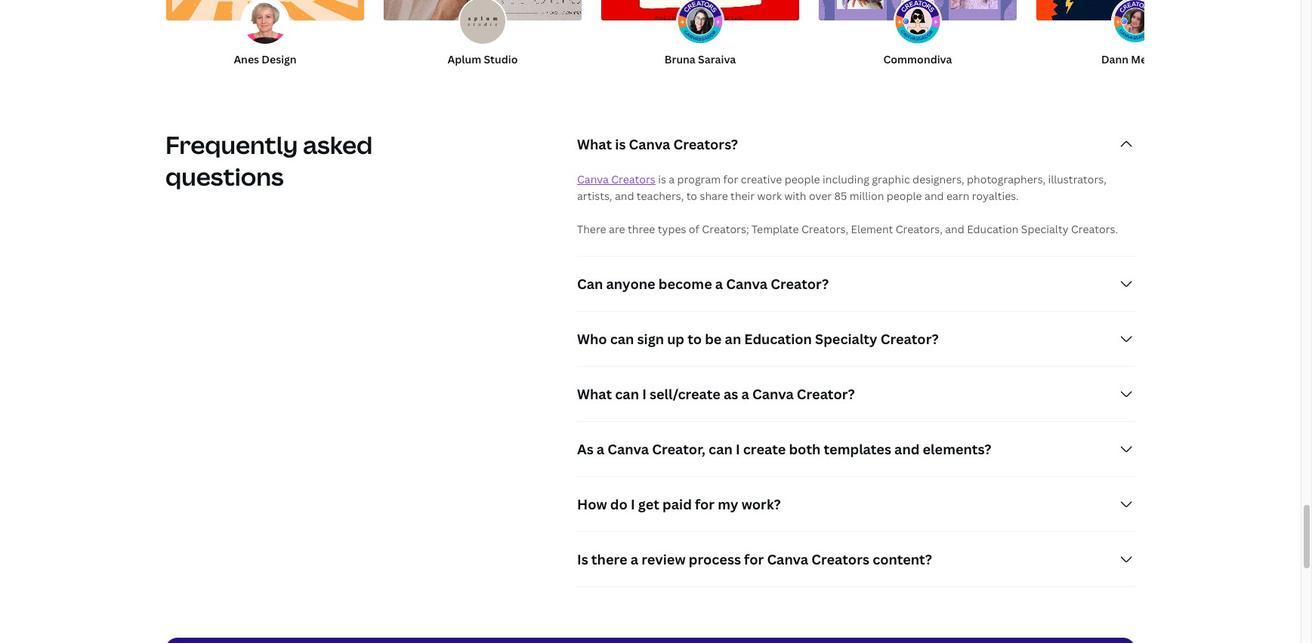 Task type: locate. For each thing, give the bounding box(es) containing it.
anes design
[[234, 52, 297, 67]]

specialty left creators.
[[1021, 222, 1069, 237]]

i for sell/create
[[642, 385, 646, 403]]

designers,
[[913, 172, 964, 187]]

do
[[610, 496, 628, 514]]

0 horizontal spatial people
[[785, 172, 820, 187]]

what inside dropdown button
[[577, 135, 612, 153]]

0 vertical spatial specialty
[[1021, 222, 1069, 237]]

is a program for creative people including graphic designers, photographers, illustrators, artists, and teachers, to share their work with over 85 million people and earn royalties.
[[577, 172, 1107, 203]]

is there a review process for canva creators content? button
[[577, 533, 1135, 587]]

1 vertical spatial can
[[615, 385, 639, 403]]

creator? inside dropdown button
[[771, 275, 829, 293]]

who can sign up to be an education specialty creator? button
[[577, 312, 1135, 366]]

canva creators link
[[577, 172, 656, 187]]

to left 'be'
[[687, 330, 702, 348]]

0 vertical spatial what
[[577, 135, 612, 153]]

can inside the as a canva creator, can i create both templates and elements? dropdown button
[[709, 440, 733, 459]]

i inside "dropdown button"
[[642, 385, 646, 403]]

1 vertical spatial creator?
[[881, 330, 939, 348]]

is there a review process for canva creators content?
[[577, 551, 932, 569]]

canva inside "dropdown button"
[[752, 385, 794, 403]]

0 horizontal spatial is
[[615, 135, 626, 153]]

anyone
[[606, 275, 655, 293]]

0 vertical spatial for
[[723, 172, 738, 187]]

i right do
[[631, 496, 635, 514]]

1 what from the top
[[577, 135, 612, 153]]

get
[[638, 496, 659, 514]]

1 horizontal spatial education
[[967, 222, 1019, 237]]

to down the program
[[686, 189, 697, 203]]

2 vertical spatial creator?
[[797, 385, 855, 403]]

be
[[705, 330, 722, 348]]

a
[[669, 172, 675, 187], [715, 275, 723, 293], [741, 385, 749, 403], [597, 440, 604, 459], [631, 551, 638, 569]]

creators
[[611, 172, 656, 187], [812, 551, 869, 569]]

creators up teachers,
[[611, 172, 656, 187]]

design
[[262, 52, 297, 67]]

1 vertical spatial specialty
[[815, 330, 877, 348]]

can
[[610, 330, 634, 348], [615, 385, 639, 403], [709, 440, 733, 459]]

0 vertical spatial creators
[[611, 172, 656, 187]]

0 vertical spatial is
[[615, 135, 626, 153]]

0 vertical spatial to
[[686, 189, 697, 203]]

earn
[[946, 189, 969, 203]]

i left create
[[736, 440, 740, 459]]

can right creator,
[[709, 440, 733, 459]]

medina
[[1131, 52, 1169, 67]]

creators, down over
[[801, 222, 848, 237]]

1 horizontal spatial creators,
[[896, 222, 943, 237]]

0 horizontal spatial specialty
[[815, 330, 877, 348]]

what
[[577, 135, 612, 153], [577, 385, 612, 403]]

1 horizontal spatial is
[[658, 172, 666, 187]]

canva
[[629, 135, 670, 153], [577, 172, 609, 187], [726, 275, 768, 293], [752, 385, 794, 403], [608, 440, 649, 459], [767, 551, 808, 569]]

for left 'my'
[[695, 496, 715, 514]]

what down who
[[577, 385, 612, 403]]

2 vertical spatial can
[[709, 440, 733, 459]]

bruna saraiva
[[665, 52, 736, 67]]

2 what from the top
[[577, 385, 612, 403]]

what up canva creators
[[577, 135, 612, 153]]

education down royalties.
[[967, 222, 1019, 237]]

people
[[785, 172, 820, 187], [887, 189, 922, 203]]

both
[[789, 440, 821, 459]]

anes design link
[[165, 0, 365, 67]]

for
[[723, 172, 738, 187], [695, 496, 715, 514], [744, 551, 764, 569]]

there
[[591, 551, 627, 569]]

1 vertical spatial is
[[658, 172, 666, 187]]

a inside is a program for creative people including graphic designers, photographers, illustrators, artists, and teachers, to share their work with over 85 million people and earn royalties.
[[669, 172, 675, 187]]

creators;
[[702, 222, 749, 237]]

a inside "dropdown button"
[[741, 385, 749, 403]]

how do i get paid for my work? button
[[577, 477, 1135, 532]]

education
[[967, 222, 1019, 237], [744, 330, 812, 348]]

specialty
[[1021, 222, 1069, 237], [815, 330, 877, 348]]

1 vertical spatial people
[[887, 189, 922, 203]]

can anyone become a canva creator? button
[[577, 257, 1135, 311]]

1 horizontal spatial people
[[887, 189, 922, 203]]

and right the "templates" on the right
[[894, 440, 920, 459]]

2 vertical spatial for
[[744, 551, 764, 569]]

what inside "dropdown button"
[[577, 385, 612, 403]]

is
[[577, 551, 588, 569]]

people down graphic at the top right of the page
[[887, 189, 922, 203]]

creators, right element
[[896, 222, 943, 237]]

types
[[658, 222, 686, 237]]

1 vertical spatial education
[[744, 330, 812, 348]]

education right an
[[744, 330, 812, 348]]

2 horizontal spatial i
[[736, 440, 740, 459]]

creator?
[[771, 275, 829, 293], [881, 330, 939, 348], [797, 385, 855, 403]]

1 vertical spatial i
[[736, 440, 740, 459]]

0 horizontal spatial creators,
[[801, 222, 848, 237]]

1 vertical spatial creators
[[812, 551, 869, 569]]

for up their
[[723, 172, 738, 187]]

a inside dropdown button
[[631, 551, 638, 569]]

aplum studio link
[[383, 0, 582, 67]]

my
[[718, 496, 738, 514]]

can left sign
[[610, 330, 634, 348]]

i inside dropdown button
[[631, 496, 635, 514]]

85
[[834, 189, 847, 203]]

0 vertical spatial can
[[610, 330, 634, 348]]

1 vertical spatial for
[[695, 496, 715, 514]]

as
[[577, 440, 594, 459]]

as
[[724, 385, 738, 403]]

for inside how do i get paid for my work? dropdown button
[[695, 496, 715, 514]]

1 horizontal spatial i
[[642, 385, 646, 403]]

1 horizontal spatial specialty
[[1021, 222, 1069, 237]]

aplum studio
[[448, 52, 518, 67]]

million
[[850, 189, 884, 203]]

can inside what can i sell/create as a canva creator? "dropdown button"
[[615, 385, 639, 403]]

creative
[[741, 172, 782, 187]]

sell/create
[[650, 385, 721, 403]]

bruna
[[665, 52, 696, 67]]

1 vertical spatial to
[[687, 330, 702, 348]]

what can i sell/create as a canva creator? button
[[577, 367, 1135, 422]]

people up with
[[785, 172, 820, 187]]

1 vertical spatial what
[[577, 385, 612, 403]]

i for get
[[631, 496, 635, 514]]

can left sell/create
[[615, 385, 639, 403]]

0 horizontal spatial education
[[744, 330, 812, 348]]

0 vertical spatial education
[[967, 222, 1019, 237]]

as a canva creator, can i create both templates and elements? button
[[577, 422, 1135, 477]]

1 horizontal spatial for
[[723, 172, 738, 187]]

creators,
[[801, 222, 848, 237], [896, 222, 943, 237]]

creators.
[[1071, 222, 1118, 237]]

photographers,
[[967, 172, 1046, 187]]

of
[[689, 222, 699, 237]]

artists,
[[577, 189, 612, 203]]

content?
[[873, 551, 932, 569]]

specialty down can anyone become a canva creator? dropdown button
[[815, 330, 877, 348]]

0 horizontal spatial i
[[631, 496, 635, 514]]

work
[[757, 189, 782, 203]]

for right process
[[744, 551, 764, 569]]

2 vertical spatial i
[[631, 496, 635, 514]]

dann
[[1101, 52, 1129, 67]]

is
[[615, 135, 626, 153], [658, 172, 666, 187]]

2 horizontal spatial for
[[744, 551, 764, 569]]

for inside is there a review process for canva creators content? dropdown button
[[744, 551, 764, 569]]

canva creators
[[577, 172, 656, 187]]

to
[[686, 189, 697, 203], [687, 330, 702, 348]]

0 vertical spatial people
[[785, 172, 820, 187]]

i
[[642, 385, 646, 403], [736, 440, 740, 459], [631, 496, 635, 514]]

0 vertical spatial i
[[642, 385, 646, 403]]

can inside who can sign up to be an education specialty creator? dropdown button
[[610, 330, 634, 348]]

bruna saraiva link
[[601, 0, 800, 67]]

creators down how do i get paid for my work? dropdown button
[[812, 551, 869, 569]]

is up teachers,
[[658, 172, 666, 187]]

i left sell/create
[[642, 385, 646, 403]]

0 vertical spatial creator?
[[771, 275, 829, 293]]

program
[[677, 172, 721, 187]]

aplum
[[448, 52, 481, 67]]

and down the earn
[[945, 222, 964, 237]]

can for who
[[610, 330, 634, 348]]

creator? inside dropdown button
[[881, 330, 939, 348]]

studio
[[484, 52, 518, 67]]

0 horizontal spatial for
[[695, 496, 715, 514]]

what for what can i sell/create as a canva creator?
[[577, 385, 612, 403]]

is up canva creators
[[615, 135, 626, 153]]

1 horizontal spatial creators
[[812, 551, 869, 569]]

become
[[658, 275, 712, 293]]

their
[[731, 189, 755, 203]]



Task type: vqa. For each thing, say whether or not it's contained in the screenshot.
The Christmas Bauble Coloring Worksheet In Black And White Illustrative Style image
no



Task type: describe. For each thing, give the bounding box(es) containing it.
there
[[577, 222, 606, 237]]

can
[[577, 275, 603, 293]]

elements?
[[923, 440, 991, 459]]

dann medina
[[1101, 52, 1169, 67]]

royalties.
[[972, 189, 1019, 203]]

asked
[[303, 128, 373, 161]]

who
[[577, 330, 607, 348]]

paid
[[663, 496, 692, 514]]

to inside is a program for creative people including graphic designers, photographers, illustrators, artists, and teachers, to share their work with over 85 million people and earn royalties.
[[686, 189, 697, 203]]

is inside what is canva creators? dropdown button
[[615, 135, 626, 153]]

saraiva
[[698, 52, 736, 67]]

can anyone become a canva creator?
[[577, 275, 829, 293]]

questions
[[165, 160, 284, 193]]

0 horizontal spatial creators
[[611, 172, 656, 187]]

i inside dropdown button
[[736, 440, 740, 459]]

creator,
[[652, 440, 706, 459]]

creators inside dropdown button
[[812, 551, 869, 569]]

are
[[609, 222, 625, 237]]

what for what is canva creators?
[[577, 135, 612, 153]]

2 creators, from the left
[[896, 222, 943, 237]]

as a canva creator, can i create both templates and elements?
[[577, 440, 991, 459]]

anes
[[234, 52, 259, 67]]

how
[[577, 496, 607, 514]]

specialty inside dropdown button
[[815, 330, 877, 348]]

education inside dropdown button
[[744, 330, 812, 348]]

and inside the as a canva creator, can i create both templates and elements? dropdown button
[[894, 440, 920, 459]]

for for paid
[[695, 496, 715, 514]]

sign
[[637, 330, 664, 348]]

over
[[809, 189, 832, 203]]

to inside dropdown button
[[687, 330, 702, 348]]

element
[[851, 222, 893, 237]]

illustrators,
[[1048, 172, 1107, 187]]

frequently asked questions
[[165, 128, 373, 193]]

template
[[752, 222, 799, 237]]

frequently
[[165, 128, 298, 161]]

what is canva creators? button
[[577, 117, 1135, 172]]

create
[[743, 440, 786, 459]]

teachers,
[[637, 189, 684, 203]]

including
[[823, 172, 869, 187]]

share
[[700, 189, 728, 203]]

graphic
[[872, 172, 910, 187]]

and down canva creators link
[[615, 189, 634, 203]]

creators?
[[673, 135, 738, 153]]

creator? inside "dropdown button"
[[797, 385, 855, 403]]

what can i sell/create as a canva creator?
[[577, 385, 855, 403]]

what is canva creators?
[[577, 135, 738, 153]]

and down designers,
[[925, 189, 944, 203]]

1 creators, from the left
[[801, 222, 848, 237]]

three
[[628, 222, 655, 237]]

with
[[784, 189, 806, 203]]

for inside is a program for creative people including graphic designers, photographers, illustrators, artists, and teachers, to share their work with over 85 million people and earn royalties.
[[723, 172, 738, 187]]

there are three types of creators; template creators, element creators, and education specialty creators.
[[577, 222, 1118, 237]]

commondiva
[[883, 52, 952, 67]]

process
[[689, 551, 741, 569]]

who can sign up to be an education specialty creator?
[[577, 330, 939, 348]]

dann medina link
[[1036, 0, 1235, 67]]

can for what
[[615, 385, 639, 403]]

an
[[725, 330, 741, 348]]

for for process
[[744, 551, 764, 569]]

templates
[[824, 440, 891, 459]]

is inside is a program for creative people including graphic designers, photographers, illustrators, artists, and teachers, to share their work with over 85 million people and earn royalties.
[[658, 172, 666, 187]]

work?
[[741, 496, 781, 514]]

review
[[641, 551, 686, 569]]

up
[[667, 330, 684, 348]]

commondiva link
[[818, 0, 1017, 67]]

how do i get paid for my work?
[[577, 496, 781, 514]]



